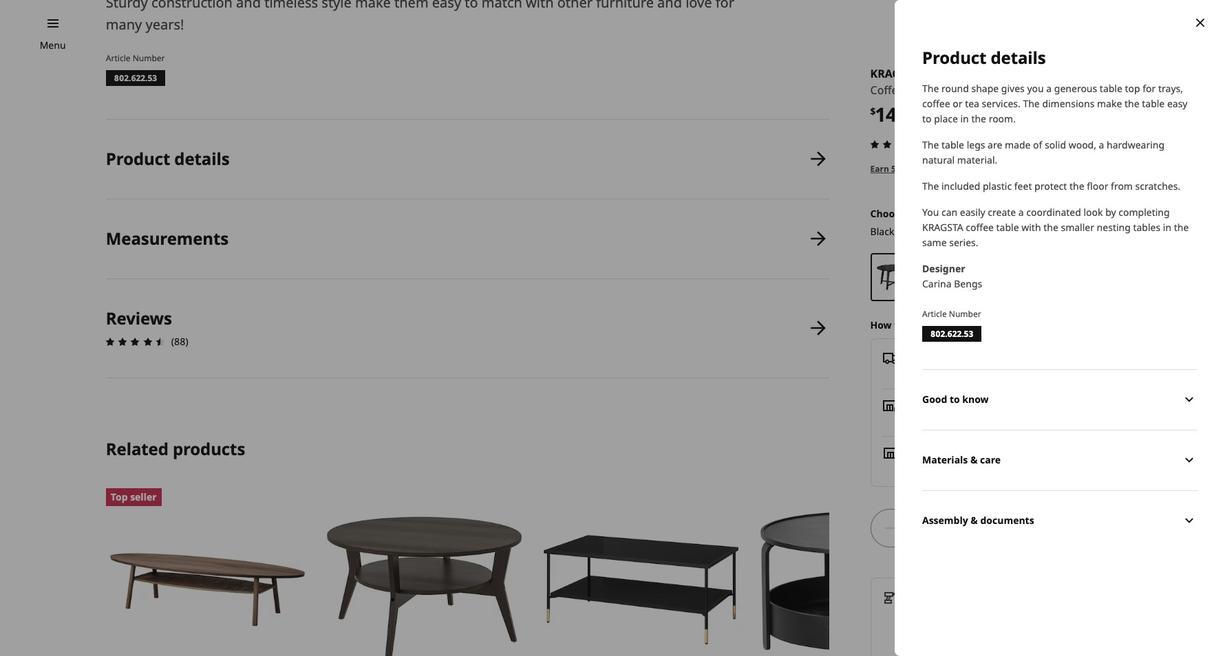 Task type: vqa. For each thing, say whether or not it's contained in the screenshot.
4 corresponding to "
no



Task type: describe. For each thing, give the bounding box(es) containing it.
how to get it
[[871, 319, 932, 332]]

rewards
[[916, 163, 949, 175]]

earn 5% in rewards at ikea using the ikea visa credit card*. details > button
[[871, 163, 1154, 175]]

in stock at canton, mi
[[907, 461, 1005, 474]]

natural
[[923, 153, 955, 166]]

product details inside dialog
[[923, 46, 1046, 69]]

the for table
[[923, 138, 939, 151]]

with
[[1022, 221, 1041, 234]]

assembly & documents button
[[923, 491, 1198, 551]]

3/8
[[987, 83, 1004, 98]]

black,
[[939, 83, 969, 98]]

kragsta coffee table, black, 35 3/8 "
[[871, 66, 1011, 98]]

wood,
[[1069, 138, 1097, 151]]

"
[[1007, 83, 1011, 98]]

to inside the round shape gives you a generous table top for trays, coffee or tea services. the dimensions make the table easy to place in the room.
[[923, 112, 932, 125]]

card*.
[[1091, 163, 1117, 175]]

dimensions
[[1043, 97, 1095, 110]]

review: 4.3 out of 5 stars. total reviews: 88 image inside list
[[102, 334, 169, 350]]

material.
[[958, 153, 998, 166]]

pick
[[907, 398, 927, 411]]

99
[[912, 105, 923, 118]]

hardwearing
[[1107, 138, 1165, 151]]

details inside button
[[174, 147, 230, 170]]

know
[[963, 393, 989, 406]]

earn 5% in rewards at ikea using the ikea visa credit card*. details >
[[871, 163, 1154, 175]]

canton, mi button
[[956, 461, 1005, 474]]

nesting
[[1097, 221, 1131, 234]]

same
[[923, 236, 947, 249]]

from
[[1111, 179, 1133, 193]]

how
[[871, 319, 892, 332]]

coffee
[[871, 83, 904, 98]]

the down "you"
[[1023, 97, 1040, 110]]

good
[[923, 393, 948, 406]]

802.622.53 inside the product details dialog
[[931, 328, 974, 340]]

1 vertical spatial at
[[945, 461, 953, 474]]

in for in stock at canton, mi
[[907, 461, 916, 474]]

look
[[1084, 206, 1103, 219]]

149
[[876, 101, 909, 128]]

2 ikea from the left
[[1024, 163, 1042, 175]]

you
[[1027, 82, 1044, 95]]

product details button
[[106, 120, 829, 199]]

materials & care button
[[923, 430, 1198, 491]]

0 vertical spatial article
[[106, 52, 130, 64]]

details inside dialog
[[991, 46, 1046, 69]]

jakobsfors coffee table, dark brown stained oak veneer, 31 1/2 " image
[[323, 489, 526, 657]]

store
[[919, 446, 944, 459]]

right image
[[1142, 357, 1159, 374]]

room.
[[989, 112, 1016, 125]]

measurements
[[106, 227, 229, 250]]

article number inside the product details dialog
[[923, 308, 982, 320]]

top seller
[[111, 491, 157, 504]]

designer carina bengs
[[923, 262, 983, 290]]

easy
[[1168, 97, 1188, 110]]

35 3/8 " button
[[972, 82, 1011, 99]]

materials
[[923, 454, 968, 467]]

in inside you can easily create a coordinated look by completing kragsta coffee table with the smaller nesting tables in the same series.
[[1163, 221, 1172, 234]]

product inside button
[[106, 147, 170, 170]]

earn
[[871, 163, 889, 175]]

the included plastic feet protect the floor from scratches.
[[923, 179, 1181, 193]]

article inside the product details dialog
[[923, 308, 947, 320]]

kragsta coffee table, black, 35 3/8 " image
[[876, 259, 913, 296]]

completing
[[1119, 206, 1170, 219]]

floor
[[1087, 179, 1109, 193]]

care
[[980, 454, 1001, 467]]

included
[[942, 179, 981, 193]]

product inside dialog
[[923, 46, 987, 69]]

shape
[[972, 82, 999, 95]]

related products
[[106, 438, 245, 460]]

black
[[871, 225, 895, 238]]

get
[[907, 319, 923, 332]]

(88) inside button
[[936, 138, 953, 151]]

menu button
[[40, 38, 66, 53]]

in stock at canton, mi group
[[907, 461, 1005, 474]]

bengs
[[954, 277, 983, 290]]

scratches.
[[1136, 179, 1181, 193]]

create
[[988, 206, 1016, 219]]

menu
[[40, 39, 66, 52]]

carina
[[923, 277, 952, 290]]

legs
[[967, 138, 986, 151]]

top seller link
[[106, 489, 309, 657]]

credit
[[1064, 163, 1089, 175]]

are
[[988, 138, 1003, 151]]

to for good to know
[[950, 393, 960, 406]]

table up make
[[1100, 82, 1123, 95]]

the down coordinated
[[1044, 221, 1059, 234]]

details
[[1119, 163, 1148, 175]]

of
[[1033, 138, 1043, 151]]

pick up
[[907, 398, 943, 411]]

series.
[[950, 236, 979, 249]]

the for included
[[923, 179, 939, 193]]

table down for
[[1142, 97, 1165, 110]]

kragsta inside you can easily create a coordinated look by completing kragsta coffee table with the smaller nesting tables in the same series.
[[923, 221, 964, 234]]



Task type: locate. For each thing, give the bounding box(es) containing it.
2 in from the top
[[907, 461, 916, 474]]

0 vertical spatial coffee
[[923, 97, 951, 110]]

1 vertical spatial article
[[923, 308, 947, 320]]

1 horizontal spatial review: 4.3 out of 5 stars. total reviews: 88 image
[[867, 136, 933, 153]]

& inside dropdown button
[[971, 454, 978, 467]]

reviews heading
[[106, 307, 172, 330]]

table inside you can easily create a coordinated look by completing kragsta coffee table with the smaller nesting tables in the same series.
[[997, 221, 1019, 234]]

äsperöd coffee table, black/glass black, 45 1/4x22 7/8 " image
[[540, 489, 743, 657]]

2 vertical spatial to
[[950, 393, 960, 406]]

to left place
[[923, 112, 932, 125]]

in down "or"
[[961, 112, 969, 125]]

it
[[925, 319, 932, 332]]

802.622.53
[[114, 72, 157, 84], [931, 328, 974, 340]]

1 vertical spatial to
[[894, 319, 904, 332]]

&
[[971, 454, 978, 467], [971, 514, 978, 527]]

the left round
[[923, 82, 939, 95]]

0 vertical spatial 802.622.53
[[114, 72, 157, 84]]

review: 4.3 out of 5 stars. total reviews: 88 image
[[867, 136, 933, 153], [102, 334, 169, 350]]

(88) inside list
[[171, 335, 188, 348]]

Quantity input value text field
[[904, 509, 923, 548]]

plastic
[[983, 179, 1012, 193]]

2 vertical spatial in
[[1163, 221, 1172, 234]]

1 vertical spatial product details
[[106, 147, 230, 170]]

1 vertical spatial (88)
[[171, 335, 188, 348]]

round
[[942, 82, 969, 95]]

& for materials
[[971, 454, 978, 467]]

mi
[[994, 461, 1005, 474]]

number inside the product details dialog
[[949, 308, 982, 320]]

reviews
[[106, 307, 172, 330]]

in for in store
[[907, 446, 917, 459]]

coffee inside the round shape gives you a generous table top for trays, coffee or tea services. the dimensions make the table easy to place in the room.
[[923, 97, 951, 110]]

0 vertical spatial article number
[[106, 52, 165, 64]]

kragsta up the coffee
[[871, 66, 920, 81]]

visa
[[1044, 163, 1061, 175]]

designer
[[923, 262, 966, 275]]

1 horizontal spatial article
[[923, 308, 947, 320]]

list containing product details
[[102, 120, 829, 378]]

2 horizontal spatial a
[[1099, 138, 1105, 151]]

0 horizontal spatial 802.622.53
[[114, 72, 157, 84]]

& right the assembly
[[971, 514, 978, 527]]

in left stock
[[907, 461, 916, 474]]

the right tables at the right of the page
[[1174, 221, 1189, 234]]

or
[[953, 97, 963, 110]]

at up included
[[951, 163, 960, 175]]

the for round
[[923, 82, 939, 95]]

good to know
[[923, 393, 989, 406]]

1 vertical spatial in
[[906, 163, 914, 175]]

1 horizontal spatial ikea
[[1024, 163, 1042, 175]]

2 vertical spatial a
[[1019, 206, 1024, 219]]

using
[[983, 163, 1006, 175]]

product details heading
[[106, 147, 230, 170]]

can
[[942, 206, 958, 219]]

0 horizontal spatial to
[[894, 319, 904, 332]]

the down rewards
[[923, 179, 939, 193]]

1 horizontal spatial to
[[923, 112, 932, 125]]

1 vertical spatial product
[[106, 147, 170, 170]]

& inside 'dropdown button'
[[971, 514, 978, 527]]

at inside 'button'
[[951, 163, 960, 175]]

in inside 'button'
[[906, 163, 914, 175]]

0 horizontal spatial article number
[[106, 52, 165, 64]]

0 horizontal spatial coffee
[[923, 97, 951, 110]]

a right wood,
[[1099, 138, 1105, 151]]

2 horizontal spatial to
[[950, 393, 960, 406]]

color
[[908, 207, 932, 220]]

kragsta down can
[[923, 221, 964, 234]]

0 horizontal spatial details
[[174, 147, 230, 170]]

top
[[1125, 82, 1141, 95]]

0 vertical spatial (88)
[[936, 138, 953, 151]]

0 vertical spatial product
[[923, 46, 987, 69]]

0 vertical spatial at
[[951, 163, 960, 175]]

coffee down easily
[[966, 221, 994, 234]]

table down create
[[997, 221, 1019, 234]]

table up the natural
[[942, 138, 965, 151]]

to for how to get it
[[894, 319, 904, 332]]

review: 4.3 out of 5 stars. total reviews: 88 image up 5%
[[867, 136, 933, 153]]

1 horizontal spatial article number
[[923, 308, 982, 320]]

a up with
[[1019, 206, 1024, 219]]

1 horizontal spatial product details
[[923, 46, 1046, 69]]

0 horizontal spatial in
[[906, 163, 914, 175]]

the up the natural
[[923, 138, 939, 151]]

related
[[106, 438, 169, 460]]

the round shape gives you a generous table top for trays, coffee or tea services. the dimensions make the table easy to place in the room.
[[923, 82, 1188, 125]]

>
[[1150, 163, 1154, 175]]

generous
[[1055, 82, 1098, 95]]

1 vertical spatial coffee
[[966, 221, 994, 234]]

& left care
[[971, 454, 978, 467]]

0 vertical spatial in
[[961, 112, 969, 125]]

1 horizontal spatial coffee
[[966, 221, 994, 234]]

the down top
[[1125, 97, 1140, 110]]

the table legs are made of solid wood, a hardwearing natural material.
[[923, 138, 1165, 166]]

materials & care
[[923, 454, 1001, 467]]

0 horizontal spatial product details
[[106, 147, 230, 170]]

up
[[930, 398, 943, 411]]

1 horizontal spatial product
[[923, 46, 987, 69]]

1 vertical spatial 802.622.53
[[931, 328, 974, 340]]

1 horizontal spatial kragsta
[[923, 221, 964, 234]]

product details inside button
[[106, 147, 230, 170]]

1 vertical spatial review: 4.3 out of 5 stars. total reviews: 88 image
[[102, 334, 169, 350]]

stockholm coffee table, walnut veneer, 70 7/8x23 1/4 " image
[[106, 489, 309, 657]]

good to know button
[[923, 369, 1198, 430]]

0 horizontal spatial article
[[106, 52, 130, 64]]

1 horizontal spatial number
[[949, 308, 982, 320]]

0 horizontal spatial number
[[133, 52, 165, 64]]

top
[[111, 491, 128, 504]]

ikea up feet
[[1024, 163, 1042, 175]]

protect
[[1035, 179, 1067, 193]]

tables
[[1134, 221, 1161, 234]]

0 vertical spatial product details
[[923, 46, 1046, 69]]

table inside the table legs are made of solid wood, a hardwearing natural material.
[[942, 138, 965, 151]]

services.
[[982, 97, 1021, 110]]

a inside you can easily create a coordinated look by completing kragsta coffee table with the smaller nesting tables in the same series.
[[1019, 206, 1024, 219]]

(88)
[[936, 138, 953, 151], [171, 335, 188, 348]]

0 horizontal spatial kragsta
[[871, 66, 920, 81]]

0 horizontal spatial review: 4.3 out of 5 stars. total reviews: 88 image
[[102, 334, 169, 350]]

the up feet
[[1008, 163, 1022, 175]]

table
[[1100, 82, 1123, 95], [1142, 97, 1165, 110], [942, 138, 965, 151], [997, 221, 1019, 234]]

kragsta coffee table, white, 35 3/8 " image
[[927, 259, 964, 296]]

1 vertical spatial a
[[1099, 138, 1105, 151]]

(88) up the natural
[[936, 138, 953, 151]]

the inside the table legs are made of solid wood, a hardwearing natural material.
[[923, 138, 939, 151]]

0 vertical spatial details
[[991, 46, 1046, 69]]

list
[[102, 120, 829, 378]]

1 horizontal spatial a
[[1047, 82, 1052, 95]]

coffee inside you can easily create a coordinated look by completing kragsta coffee table with the smaller nesting tables in the same series.
[[966, 221, 994, 234]]

1 vertical spatial &
[[971, 514, 978, 527]]

a right "you"
[[1047, 82, 1052, 95]]

to right up
[[950, 393, 960, 406]]

gives
[[1002, 82, 1025, 95]]

tea
[[965, 97, 980, 110]]

to left get
[[894, 319, 904, 332]]

0 vertical spatial &
[[971, 454, 978, 467]]

trays,
[[1159, 82, 1183, 95]]

a inside the table legs are made of solid wood, a hardwearing natural material.
[[1099, 138, 1105, 151]]

1 vertical spatial kragsta
[[923, 221, 964, 234]]

product details dialog
[[895, 0, 1225, 657]]

0 vertical spatial in
[[907, 446, 917, 459]]

you
[[923, 206, 939, 219]]

(88) down reviews heading
[[171, 335, 188, 348]]

canton,
[[956, 461, 991, 474]]

1 horizontal spatial 802.622.53
[[931, 328, 974, 340]]

to
[[923, 112, 932, 125], [894, 319, 904, 332], [950, 393, 960, 406]]

measurements button
[[106, 200, 829, 279]]

article
[[106, 52, 130, 64], [923, 308, 947, 320]]

a inside the round shape gives you a generous table top for trays, coffee or tea services. the dimensions make the table easy to place in the room.
[[1047, 82, 1052, 95]]

1 vertical spatial number
[[949, 308, 982, 320]]

table,
[[907, 83, 936, 98]]

kragsta inside the kragsta coffee table, black, 35 3/8 "
[[871, 66, 920, 81]]

1 ikea from the left
[[962, 163, 981, 175]]

2 horizontal spatial in
[[1163, 221, 1172, 234]]

the down tea
[[972, 112, 987, 125]]

choose color black
[[871, 207, 932, 238]]

1 vertical spatial details
[[174, 147, 230, 170]]

product
[[923, 46, 987, 69], [106, 147, 170, 170]]

to inside dropdown button
[[950, 393, 960, 406]]

ikea up included
[[962, 163, 981, 175]]

1 horizontal spatial details
[[991, 46, 1046, 69]]

seller
[[130, 491, 157, 504]]

in inside the round shape gives you a generous table top for trays, coffee or tea services. the dimensions make the table easy to place in the room.
[[961, 112, 969, 125]]

1 horizontal spatial in
[[961, 112, 969, 125]]

0 horizontal spatial a
[[1019, 206, 1024, 219]]

in
[[907, 446, 917, 459], [907, 461, 916, 474]]

number
[[133, 52, 165, 64], [949, 308, 982, 320]]

review: 4.3 out of 5 stars. total reviews: 88 image inside (88) button
[[867, 136, 933, 153]]

for
[[1143, 82, 1156, 95]]

measurements heading
[[106, 227, 229, 250]]

0 vertical spatial to
[[923, 112, 932, 125]]

0 vertical spatial number
[[133, 52, 165, 64]]

& for assembly
[[971, 514, 978, 527]]

1 horizontal spatial (88)
[[936, 138, 953, 151]]

in store
[[907, 446, 944, 459]]

feet
[[1015, 179, 1032, 193]]

assembly & documents
[[923, 514, 1035, 527]]

in
[[961, 112, 969, 125], [906, 163, 914, 175], [1163, 221, 1172, 234]]

the inside 'button'
[[1008, 163, 1022, 175]]

assembly
[[923, 514, 968, 527]]

product details
[[923, 46, 1046, 69], [106, 147, 230, 170]]

made
[[1005, 138, 1031, 151]]

in right 5%
[[906, 163, 914, 175]]

1 vertical spatial in
[[907, 461, 916, 474]]

1 in from the top
[[907, 446, 917, 459]]

details
[[991, 46, 1046, 69], [174, 147, 230, 170]]

kragsta
[[871, 66, 920, 81], [923, 221, 964, 234]]

place
[[934, 112, 958, 125]]

borgeby coffee table, black, 27 1/2 " image
[[756, 489, 959, 657]]

in right tables at the right of the page
[[1163, 221, 1172, 234]]

at right stock
[[945, 461, 953, 474]]

0 vertical spatial review: 4.3 out of 5 stars. total reviews: 88 image
[[867, 136, 933, 153]]

0 horizontal spatial product
[[106, 147, 170, 170]]

products
[[173, 438, 245, 460]]

you can easily create a coordinated look by completing kragsta coffee table with the smaller nesting tables in the same series.
[[923, 206, 1189, 249]]

documents
[[981, 514, 1035, 527]]

0 vertical spatial a
[[1047, 82, 1052, 95]]

article down carina
[[923, 308, 947, 320]]

the down credit
[[1070, 179, 1085, 193]]

solid
[[1045, 138, 1066, 151]]

choose
[[871, 207, 906, 220]]

5%
[[892, 163, 904, 175]]

easily
[[960, 206, 986, 219]]

(88) button
[[867, 136, 953, 153]]

0 horizontal spatial ikea
[[962, 163, 981, 175]]

at
[[951, 163, 960, 175], [945, 461, 953, 474]]

1 vertical spatial article number
[[923, 308, 982, 320]]

by
[[1106, 206, 1116, 219]]

review: 4.3 out of 5 stars. total reviews: 88 image down reviews heading
[[102, 334, 169, 350]]

available
[[924, 366, 964, 379]]

coffee up place
[[923, 97, 951, 110]]

$
[[871, 105, 876, 118]]

in left store
[[907, 446, 917, 459]]

0 horizontal spatial (88)
[[171, 335, 188, 348]]

0 vertical spatial kragsta
[[871, 66, 920, 81]]

article right menu button
[[106, 52, 130, 64]]

smaller
[[1061, 221, 1095, 234]]



